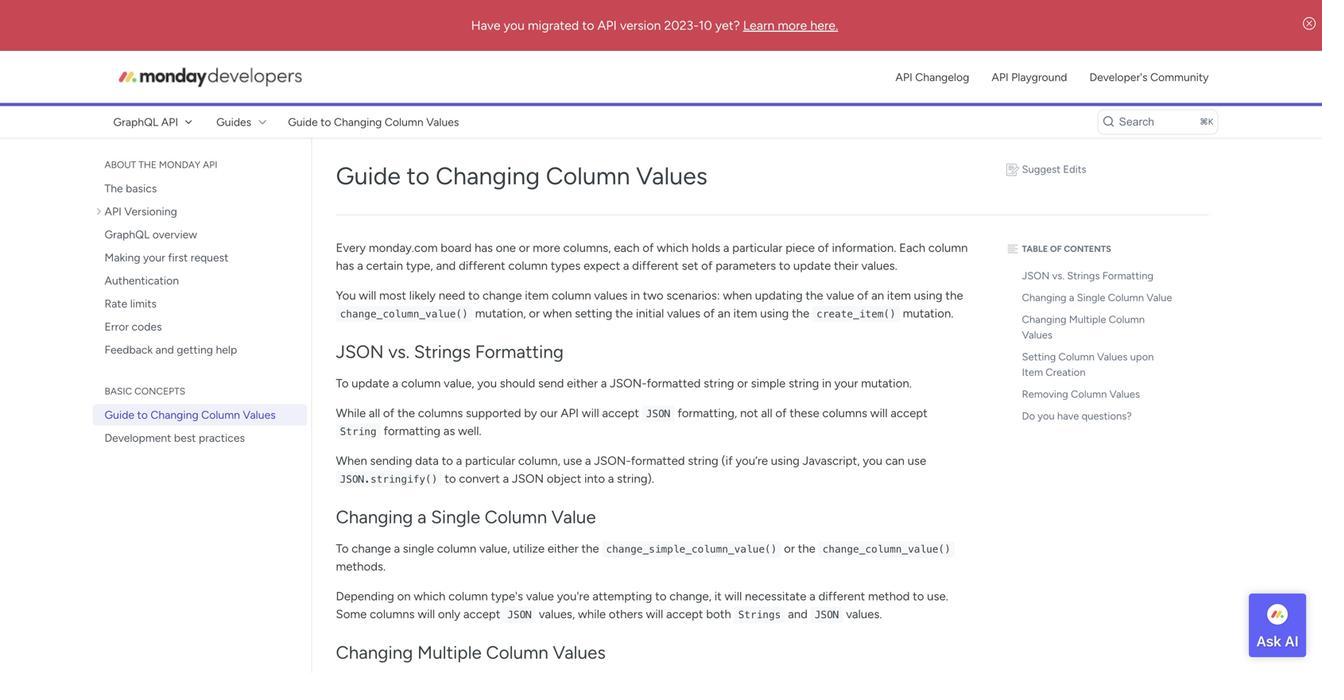 Task type: locate. For each thing, give the bounding box(es) containing it.
guide to changing column values
[[288, 115, 459, 129], [336, 161, 707, 190], [105, 408, 276, 422]]

json vs. strings formatting down the need at the top left of the page
[[336, 341, 564, 362]]

0 horizontal spatial update
[[352, 377, 389, 391]]

1 horizontal spatial formatting
[[1102, 269, 1154, 282]]

strings down necessitate
[[738, 609, 781, 621]]

1 horizontal spatial multiple
[[1069, 313, 1106, 326]]

1 vertical spatial values.
[[846, 608, 882, 622]]

json- inside when sending data to a particular column, use a json-formatted string (if you're using javascript, you can use json.stringify() to convert a json object into a string).
[[594, 454, 631, 468]]

to
[[336, 377, 349, 391], [336, 542, 349, 556]]

guide right guides button
[[288, 115, 318, 129]]

column up formatting
[[401, 377, 441, 391]]

while
[[336, 406, 366, 421]]

0 vertical spatial update
[[793, 259, 831, 273]]

graphql up about
[[113, 115, 158, 129]]

0 vertical spatial more
[[778, 18, 807, 33]]

0 horizontal spatial in
[[630, 289, 640, 303]]

mutation. down each
[[903, 306, 953, 321]]

and down "board"
[[436, 259, 456, 273]]

2 vertical spatial using
[[771, 454, 800, 468]]

setting
[[575, 306, 612, 321]]

you right do at the bottom of the page
[[1038, 410, 1055, 423]]

multiple
[[1069, 313, 1106, 326], [417, 642, 482, 664]]

string).
[[617, 472, 654, 486]]

1 horizontal spatial and
[[436, 259, 456, 273]]

0 vertical spatial multiple
[[1069, 313, 1106, 326]]

a down json vs. strings formatting "link"
[[1069, 291, 1074, 304]]

0 vertical spatial vs.
[[1052, 269, 1065, 282]]

chevron down image inside guides button
[[256, 116, 269, 128]]

your down graphql overview
[[143, 251, 165, 264]]

or inside every monday.com board has one or more columns, each of which holds a particular piece of information. each column has a certain type, and different column types expect a different set of parameters to update their values.
[[519, 241, 530, 255]]

suggest edits
[[1022, 163, 1086, 176]]

into
[[584, 472, 605, 486]]

0 horizontal spatial your
[[143, 251, 165, 264]]

1 horizontal spatial chevron down image
[[256, 116, 269, 128]]

parameters
[[716, 259, 776, 273]]

feedback
[[105, 343, 153, 357]]

utilize
[[513, 542, 545, 556]]

formatted
[[647, 377, 701, 391], [631, 454, 685, 468]]

0 vertical spatial and
[[436, 259, 456, 273]]

either right utilize
[[548, 542, 579, 556]]

formatting
[[1102, 269, 1154, 282], [475, 341, 564, 362]]

you left can
[[863, 454, 882, 468]]

1 horizontal spatial value
[[1146, 291, 1172, 304]]

more up types
[[533, 241, 560, 255]]

guide to changing column values link
[[93, 404, 307, 426]]

using right you're
[[771, 454, 800, 468]]

2 vertical spatial guide to changing column values
[[105, 408, 276, 422]]

or right one
[[519, 241, 530, 255]]

update inside every monday.com board has one or more columns, each of which holds a particular piece of information. each column has a certain type, and different column types expect a different set of parameters to update their values.
[[793, 259, 831, 273]]

when down parameters
[[723, 289, 752, 303]]

a right into at the bottom of page
[[608, 472, 614, 486]]

1 horizontal spatial json vs. strings formatting
[[1022, 269, 1154, 282]]

item down the updating
[[733, 306, 757, 321]]

strings
[[1067, 269, 1100, 282], [414, 341, 471, 362], [738, 609, 781, 621]]

1 horizontal spatial which
[[657, 241, 689, 255]]

formatting up changing a single column value link
[[1102, 269, 1154, 282]]

or
[[519, 241, 530, 255], [529, 306, 540, 321], [737, 377, 748, 391], [784, 542, 795, 556]]

type,
[[406, 259, 433, 273]]

and down codes
[[156, 343, 174, 357]]

change_column_value() down most
[[340, 308, 468, 320]]

1 vertical spatial values
[[667, 306, 701, 321]]

1 horizontal spatial in
[[822, 377, 831, 391]]

0 vertical spatial single
[[1077, 291, 1105, 304]]

the
[[139, 159, 157, 171], [806, 289, 823, 303], [945, 289, 963, 303], [615, 306, 633, 321], [792, 306, 809, 321], [397, 406, 415, 421], [581, 542, 599, 556], [798, 542, 816, 556]]

authentication link
[[93, 270, 307, 291]]

development
[[105, 431, 171, 445]]

will left only
[[418, 608, 435, 622]]

setting column values upon item creation link
[[1004, 346, 1179, 384]]

to up while at the bottom left of the page
[[336, 377, 349, 391]]

1 vertical spatial formatting
[[475, 341, 564, 362]]

0 horizontal spatial an
[[718, 306, 730, 321]]

single down convert
[[431, 506, 480, 528]]

1 horizontal spatial change
[[483, 289, 522, 303]]

have
[[471, 18, 500, 33]]

monday.com
[[369, 241, 438, 255]]

1 horizontal spatial all
[[761, 406, 772, 421]]

1 vertical spatial formatted
[[631, 454, 685, 468]]

removing column values
[[1022, 388, 1140, 401]]

api down the
[[105, 205, 122, 218]]

javascript,
[[803, 454, 860, 468]]

0 vertical spatial values
[[594, 289, 628, 303]]

using down each
[[914, 289, 943, 303]]

to inside to change a single column value, utilize either the change_simple_column_value() or the change_column_value() methods.
[[336, 542, 349, 556]]

a up formatting
[[392, 377, 398, 391]]

you
[[504, 18, 525, 33], [477, 377, 497, 391], [1038, 410, 1055, 423], [863, 454, 882, 468]]

multiple down only
[[417, 642, 482, 664]]

1 vertical spatial change_column_value()
[[823, 544, 951, 555]]

or right the mutation,
[[529, 306, 540, 321]]

mutation. inside you will most likely need to change item column values in two scenarios: when updating the value of an item using the change_column_value() mutation, or when setting the initial values of an item using the create_item() mutation.
[[903, 306, 953, 321]]

a left single
[[394, 542, 400, 556]]

0 vertical spatial change_column_value()
[[340, 308, 468, 320]]

2 horizontal spatial and
[[788, 608, 808, 622]]

0 vertical spatial changing a single column value
[[1022, 291, 1172, 304]]

when
[[723, 289, 752, 303], [543, 306, 572, 321]]

ai
[[1285, 633, 1299, 650]]

0 vertical spatial which
[[657, 241, 689, 255]]

1 horizontal spatial vs.
[[1052, 269, 1065, 282]]

feedback and getting help
[[105, 343, 237, 357]]

1 horizontal spatial value,
[[479, 542, 510, 556]]

1 vertical spatial json vs. strings formatting
[[336, 341, 564, 362]]

1 vertical spatial more
[[533, 241, 560, 255]]

an
[[871, 289, 884, 303], [718, 306, 730, 321]]

all right while at the bottom left of the page
[[369, 406, 380, 421]]

need
[[439, 289, 465, 303]]

1 vertical spatial update
[[352, 377, 389, 391]]

developer's
[[1090, 70, 1148, 84]]

0 horizontal spatial columns
[[370, 608, 415, 622]]

accept down change,
[[666, 608, 703, 622]]

chevron down image
[[256, 116, 269, 128], [183, 116, 194, 128]]

0 vertical spatial change
[[483, 289, 522, 303]]

accept
[[602, 406, 639, 421], [891, 406, 928, 421], [463, 608, 500, 622], [666, 608, 703, 622]]

strings down the need at the top left of the page
[[414, 341, 471, 362]]

and
[[436, 259, 456, 273], [156, 343, 174, 357], [788, 608, 808, 622]]

formatting up should
[[475, 341, 564, 362]]

changing a single column value down convert
[[336, 506, 596, 528]]

2 horizontal spatial columns
[[822, 406, 867, 421]]

1 vertical spatial particular
[[465, 454, 515, 468]]

guides
[[216, 115, 251, 129]]

0 vertical spatial json vs. strings formatting
[[1022, 269, 1154, 282]]

columns inside depending on which column type's value you're attempting to change, it will necessitate a different method to use. some columns will only accept
[[370, 608, 415, 622]]

a right necessitate
[[809, 590, 815, 604]]

changing a single column value down json vs. strings formatting "link"
[[1022, 291, 1172, 304]]

1 horizontal spatial change_column_value()
[[823, 544, 951, 555]]

to for to change a single column value, utilize either the change_simple_column_value() or the change_column_value() methods.
[[336, 542, 349, 556]]

value, up supported
[[444, 377, 474, 391]]

string left (if
[[688, 454, 718, 468]]

1 to from the top
[[336, 377, 349, 391]]

chevron down image for guides
[[256, 116, 269, 128]]

change_column_value() inside to change a single column value, utilize either the change_simple_column_value() or the change_column_value() methods.
[[823, 544, 951, 555]]

0 horizontal spatial json vs. strings formatting
[[336, 341, 564, 362]]

json vs. strings formatting up changing a single column value link
[[1022, 269, 1154, 282]]

or left simple
[[737, 377, 748, 391]]

changing
[[334, 115, 382, 129], [436, 161, 540, 190], [1022, 291, 1066, 304], [1022, 313, 1066, 326], [150, 408, 198, 422], [336, 506, 413, 528], [336, 642, 413, 664]]

1 vertical spatial your
[[834, 377, 858, 391]]

or inside you will most likely need to change item column values in two scenarios: when updating the value of an item using the change_column_value() mutation, or when setting the initial values of an item using the create_item() mutation.
[[529, 306, 540, 321]]

json- up while all of the columns supported by our api will accept json formatting, not all of these columns will accept string formatting as well.
[[610, 377, 647, 391]]

column up only
[[448, 590, 488, 604]]

1 use from the left
[[563, 454, 582, 468]]

change_column_value() up "method"
[[823, 544, 951, 555]]

value
[[826, 289, 854, 303], [526, 590, 554, 604]]

value inside depending on which column type's value you're attempting to change, it will necessitate a different method to use. some columns will only accept
[[526, 590, 554, 604]]

1 vertical spatial value,
[[479, 542, 510, 556]]

change
[[483, 289, 522, 303], [352, 542, 391, 556]]

0 horizontal spatial all
[[369, 406, 380, 421]]

columns up as
[[418, 406, 463, 421]]

0 horizontal spatial value
[[551, 506, 596, 528]]

to
[[582, 18, 594, 33], [321, 115, 331, 129], [407, 161, 430, 190], [779, 259, 790, 273], [468, 289, 480, 303], [137, 408, 148, 422], [442, 454, 453, 468], [445, 472, 456, 486], [655, 590, 667, 604], [913, 590, 924, 604]]

0 horizontal spatial particular
[[465, 454, 515, 468]]

will right 'you'
[[359, 289, 376, 303]]

single down json vs. strings formatting "link"
[[1077, 291, 1105, 304]]

column up setting
[[552, 289, 591, 303]]

0 vertical spatial changing multiple column values
[[1022, 313, 1145, 341]]

api left changelog
[[895, 70, 912, 84]]

using inside when sending data to a particular column, use a json-formatted string (if you're using javascript, you can use json.stringify() to convert a json object into a string).
[[771, 454, 800, 468]]

community
[[1150, 70, 1209, 84]]

values inside guide to changing column values link
[[243, 408, 276, 422]]

columns,
[[563, 241, 611, 255]]

1 horizontal spatial when
[[723, 289, 752, 303]]

1 vertical spatial json-
[[594, 454, 631, 468]]

data
[[415, 454, 439, 468]]

column inside depending on which column type's value you're attempting to change, it will necessitate a different method to use. some columns will only accept
[[448, 590, 488, 604]]

json vs. strings formatting inside json vs. strings formatting "link"
[[1022, 269, 1154, 282]]

best
[[174, 431, 196, 445]]

while all of the columns supported by our api will accept json formatting, not all of these columns will accept string formatting as well.
[[336, 406, 928, 439]]

0 vertical spatial formatting
[[1102, 269, 1154, 282]]

in inside you will most likely need to change item column values in two scenarios: when updating the value of an item using the change_column_value() mutation, or when setting the initial values of an item using the create_item() mutation.
[[630, 289, 640, 303]]

2023-
[[664, 18, 699, 33]]

string up 'formatting,'
[[704, 377, 734, 391]]

api up about the monday api
[[161, 115, 178, 129]]

error
[[105, 320, 129, 333]]

string
[[340, 426, 377, 438]]

use right can
[[908, 454, 926, 468]]

vs. inside "link"
[[1052, 269, 1065, 282]]

graphql for graphql api
[[113, 115, 158, 129]]

0 vertical spatial mutation.
[[903, 306, 953, 321]]

column inside 'changing multiple column values'
[[1109, 313, 1145, 326]]

0 horizontal spatial vs.
[[388, 341, 410, 362]]

0 horizontal spatial item
[[525, 289, 549, 303]]

certain
[[366, 259, 403, 273]]

2 horizontal spatial item
[[887, 289, 911, 303]]

of up create_item()
[[857, 289, 868, 303]]

guide
[[288, 115, 318, 129], [336, 161, 401, 190], [105, 408, 134, 422]]

guide to changing column values inside guide to changing column values link
[[105, 408, 276, 422]]

value up values, at the left
[[526, 590, 554, 604]]

2 to from the top
[[336, 542, 349, 556]]

you
[[336, 289, 356, 303]]

graphql overview
[[105, 228, 197, 241]]

method
[[868, 590, 910, 604]]

item
[[1022, 366, 1043, 379]]

or up necessitate
[[784, 542, 795, 556]]

help
[[216, 343, 237, 357]]

mutation.
[[903, 306, 953, 321], [861, 377, 912, 391]]

learn
[[743, 18, 775, 33]]

overview
[[152, 228, 197, 241]]

your down create_item()
[[834, 377, 858, 391]]

1 vertical spatial either
[[548, 542, 579, 556]]

learn more here. link
[[743, 18, 838, 33]]

0 horizontal spatial use
[[563, 454, 582, 468]]

item
[[525, 289, 549, 303], [887, 289, 911, 303], [733, 306, 757, 321]]

1 vertical spatial when
[[543, 306, 572, 321]]

0 vertical spatial your
[[143, 251, 165, 264]]

column right each
[[928, 241, 968, 255]]

0 horizontal spatial which
[[414, 590, 446, 604]]

0 horizontal spatial more
[[533, 241, 560, 255]]

0 horizontal spatial chevron down image
[[183, 116, 194, 128]]

update up while at the bottom left of the page
[[352, 377, 389, 391]]

api changelog
[[895, 70, 969, 84]]

value inside changing a single column value link
[[1146, 291, 1172, 304]]

1 horizontal spatial has
[[475, 241, 493, 255]]

when left setting
[[543, 306, 572, 321]]

likely
[[409, 289, 436, 303]]

development best practices link
[[93, 427, 307, 449]]

do you have questions?
[[1022, 410, 1132, 423]]

types
[[551, 259, 581, 273]]

0 vertical spatial to
[[336, 377, 349, 391]]

use up object
[[563, 454, 582, 468]]

values up setting
[[594, 289, 628, 303]]

change_column_value()
[[340, 308, 468, 320], [823, 544, 951, 555]]

mutation. down create_item()
[[861, 377, 912, 391]]

api right our
[[561, 406, 579, 421]]

the inside while all of the columns supported by our api will accept json formatting, not all of these columns will accept string formatting as well.
[[397, 406, 415, 421]]

change up the mutation,
[[483, 289, 522, 303]]

item up create_item()
[[887, 289, 911, 303]]

all right not
[[761, 406, 772, 421]]

chevron down image right guides
[[256, 116, 269, 128]]

changing multiple column values down only
[[336, 642, 606, 664]]

in right simple
[[822, 377, 831, 391]]

and down necessitate
[[788, 608, 808, 622]]

value, left utilize
[[479, 542, 510, 556]]

it
[[714, 590, 722, 604]]

to update a column value, you should send either a json-formatted string or simple string in your mutation.
[[336, 377, 912, 391]]

graphql inside dropdown button
[[113, 115, 158, 129]]

1 vertical spatial strings
[[414, 341, 471, 362]]

change up methods.
[[352, 542, 391, 556]]

an down scenarios:
[[718, 306, 730, 321]]

value up create_item()
[[826, 289, 854, 303]]

column inside to change a single column value, utilize either the change_simple_column_value() or the change_column_value() methods.
[[437, 542, 476, 556]]

0 horizontal spatial change
[[352, 542, 391, 556]]

0 vertical spatial when
[[723, 289, 752, 303]]

chevron down image right graphql api
[[183, 116, 194, 128]]

change_column_value() inside you will most likely need to change item column values in two scenarios: when updating the value of an item using the change_column_value() mutation, or when setting the initial values of an item using the create_item() mutation.
[[340, 308, 468, 320]]

0 horizontal spatial has
[[336, 259, 354, 273]]

request
[[191, 251, 229, 264]]

formatted up 'formatting,'
[[647, 377, 701, 391]]

values inside 'changing multiple column values'
[[1022, 329, 1052, 341]]

0 vertical spatial values.
[[861, 259, 897, 273]]

values. down "method"
[[846, 608, 882, 622]]

0 vertical spatial an
[[871, 289, 884, 303]]

item up the mutation,
[[525, 289, 549, 303]]

0 horizontal spatial values
[[594, 289, 628, 303]]

0 horizontal spatial change_column_value()
[[340, 308, 468, 320]]

values down scenarios:
[[667, 306, 701, 321]]

limits
[[130, 297, 157, 310]]

changing inside 'changing multiple column values'
[[1022, 313, 1066, 326]]

single
[[1077, 291, 1105, 304], [431, 506, 480, 528]]

column down one
[[508, 259, 548, 273]]

your
[[143, 251, 165, 264], [834, 377, 858, 391]]

column
[[928, 241, 968, 255], [508, 259, 548, 273], [552, 289, 591, 303], [401, 377, 441, 391], [437, 542, 476, 556], [448, 590, 488, 604]]

value,
[[444, 377, 474, 391], [479, 542, 510, 556]]

0 vertical spatial guide
[[288, 115, 318, 129]]

has down the every
[[336, 259, 354, 273]]

chevron down image inside graphql api dropdown button
[[183, 116, 194, 128]]

has left one
[[475, 241, 493, 255]]

different down one
[[459, 259, 505, 273]]

2 vertical spatial guide
[[105, 408, 134, 422]]

a up single
[[417, 506, 427, 528]]

which
[[657, 241, 689, 255], [414, 590, 446, 604]]

0 vertical spatial in
[[630, 289, 640, 303]]

create_item()
[[816, 308, 896, 320]]

0 horizontal spatial changing a single column value
[[336, 506, 596, 528]]

formatted inside when sending data to a particular column, use a json-formatted string (if you're using javascript, you can use json.stringify() to convert a json object into a string).
[[631, 454, 685, 468]]

different left "method"
[[818, 590, 865, 604]]

2 horizontal spatial strings
[[1067, 269, 1100, 282]]

of right each
[[643, 241, 654, 255]]

rate limits link
[[93, 293, 307, 314]]

0 vertical spatial graphql
[[113, 115, 158, 129]]

strings inside json values, while others will accept both strings and json values.
[[738, 609, 781, 621]]

questions?
[[1082, 410, 1132, 423]]

formatted up 'string).'
[[631, 454, 685, 468]]

accept down type's
[[463, 608, 500, 622]]

json- up into at the bottom of page
[[594, 454, 631, 468]]



Task type: describe. For each thing, give the bounding box(es) containing it.
1 vertical spatial vs.
[[388, 341, 410, 362]]

api inside "link"
[[992, 70, 1009, 84]]

error codes link
[[93, 316, 307, 337]]

authentication
[[105, 274, 179, 287]]

10
[[699, 18, 712, 33]]

developer's community link
[[1081, 65, 1218, 89]]

formatting inside "link"
[[1102, 269, 1154, 282]]

1 vertical spatial using
[[760, 306, 789, 321]]

change inside to change a single column value, utilize either the change_simple_column_value() or the change_column_value() methods.
[[352, 542, 391, 556]]

more inside every monday.com board has one or more columns, each of which holds a particular piece of information. each column has a certain type, and different column types expect a different set of parameters to update their values.
[[533, 241, 560, 255]]

will inside you will most likely need to change item column values in two scenarios: when updating the value of an item using the change_column_value() mutation, or when setting the initial values of an item using the create_item() mutation.
[[359, 289, 376, 303]]

a up into at the bottom of page
[[585, 454, 591, 468]]

1 horizontal spatial single
[[1077, 291, 1105, 304]]

which inside depending on which column type's value you're attempting to change, it will necessitate a different method to use. some columns will only accept
[[414, 590, 446, 604]]

1 vertical spatial single
[[431, 506, 480, 528]]

show subpages for api versioning image
[[97, 206, 105, 217]]

only
[[438, 608, 460, 622]]

of right set
[[701, 259, 713, 273]]

1 vertical spatial guide to changing column values
[[336, 161, 707, 190]]

1 vertical spatial has
[[336, 259, 354, 273]]

1 horizontal spatial guide
[[288, 115, 318, 129]]

rate limits
[[105, 297, 157, 310]]

our
[[540, 406, 558, 421]]

api versioning link
[[93, 201, 307, 222]]

basic
[[105, 386, 132, 397]]

send
[[538, 377, 564, 391]]

version
[[620, 18, 661, 33]]

of left the these
[[775, 406, 787, 421]]

string up the these
[[789, 377, 819, 391]]

to change a single column value, utilize either the change_simple_column_value() or the change_column_value() methods.
[[336, 542, 951, 574]]

graphql overview link
[[93, 224, 307, 245]]

string inside when sending data to a particular column, use a json-formatted string (if you're using javascript, you can use json.stringify() to convert a json object into a string).
[[688, 454, 718, 468]]

1 horizontal spatial columns
[[418, 406, 463, 421]]

0 horizontal spatial different
[[459, 259, 505, 273]]

1 vertical spatial in
[[822, 377, 831, 391]]

register image
[[1004, 163, 1022, 176]]

concepts
[[134, 386, 185, 397]]

chevron down image for graphql api
[[183, 116, 194, 128]]

piece
[[785, 241, 815, 255]]

1 horizontal spatial item
[[733, 306, 757, 321]]

every monday.com board has one or more columns, each of which holds a particular piece of information. each column has a certain type, and different column types expect a different set of parameters to update their values.
[[336, 241, 968, 273]]

removing
[[1022, 388, 1068, 401]]

supported
[[466, 406, 521, 421]]

each
[[614, 241, 640, 255]]

json vs. strings formatting link
[[1004, 265, 1179, 287]]

json inside when sending data to a particular column, use a json-formatted string (if you're using javascript, you can use json.stringify() to convert a json object into a string).
[[512, 472, 544, 486]]

will right others
[[646, 608, 663, 622]]

graphql for graphql overview
[[105, 228, 150, 241]]

0 vertical spatial either
[[567, 377, 598, 391]]

you're
[[736, 454, 768, 468]]

sending
[[370, 454, 412, 468]]

the
[[105, 182, 123, 195]]

as
[[443, 424, 455, 439]]

ask ai button
[[1249, 594, 1306, 657]]

0 vertical spatial using
[[914, 289, 943, 303]]

suggest edits link
[[1004, 162, 1179, 177]]

updating
[[755, 289, 803, 303]]

will right our
[[582, 406, 599, 421]]

0 horizontal spatial formatting
[[475, 341, 564, 362]]

0 vertical spatial json-
[[610, 377, 647, 391]]

2 vertical spatial and
[[788, 608, 808, 622]]

0 horizontal spatial changing multiple column values
[[336, 642, 606, 664]]

holds
[[692, 241, 720, 255]]

accept inside depending on which column type's value you're attempting to change, it will necessitate a different method to use. some columns will only accept
[[463, 608, 500, 622]]

you inside when sending data to a particular column, use a json-formatted string (if you're using javascript, you can use json.stringify() to convert a json object into a string).
[[863, 454, 882, 468]]

api up the basics link
[[203, 159, 217, 171]]

and inside every monday.com board has one or more columns, each of which holds a particular piece of information. each column has a certain type, and different column types expect a different set of parameters to update their values.
[[436, 259, 456, 273]]

2 use from the left
[[908, 454, 926, 468]]

both
[[706, 608, 731, 622]]

convert
[[459, 472, 500, 486]]

change_simple_column_value()
[[606, 544, 777, 555]]

1 horizontal spatial more
[[778, 18, 807, 33]]

1 horizontal spatial changing a single column value
[[1022, 291, 1172, 304]]

scenarios:
[[666, 289, 720, 303]]

you're
[[557, 590, 590, 604]]

expect
[[584, 259, 620, 273]]

0 horizontal spatial strings
[[414, 341, 471, 362]]

a up while all of the columns supported by our api will accept json formatting, not all of these columns will accept string formatting as well.
[[601, 377, 607, 391]]

you right have
[[504, 18, 525, 33]]

column inside setting column values upon item creation
[[1059, 351, 1095, 363]]

json values, while others will accept both strings and json values.
[[507, 608, 882, 622]]

ask
[[1256, 633, 1281, 650]]

either inside to change a single column value, utilize either the change_simple_column_value() or the change_column_value() methods.
[[548, 542, 579, 556]]

1 horizontal spatial values
[[667, 306, 701, 321]]

different inside depending on which column type's value you're attempting to change, it will necessitate a different method to use. some columns will only accept
[[818, 590, 865, 604]]

a up convert
[[456, 454, 462, 468]]

2 all from the left
[[761, 406, 772, 421]]

here.
[[810, 18, 838, 33]]

attempting
[[592, 590, 652, 604]]

json inside while all of the columns supported by our api will accept json formatting, not all of these columns will accept string formatting as well.
[[646, 408, 671, 420]]

1 horizontal spatial your
[[834, 377, 858, 391]]

formatting
[[384, 424, 440, 439]]

you will most likely need to change item column values in two scenarios: when updating the value of an item using the change_column_value() mutation, or when setting the initial values of an item using the create_item() mutation.
[[336, 289, 963, 321]]

edits
[[1063, 163, 1086, 176]]

json.stringify()
[[340, 473, 438, 485]]

a inside depending on which column type's value you're attempting to change, it will necessitate a different method to use. some columns will only accept
[[809, 590, 815, 604]]

changelog
[[915, 70, 969, 84]]

to for to update a column value, you should send either a json-formatted string or simple string in your mutation.
[[336, 377, 349, 391]]

column inside you will most likely need to change item column values in two scenarios: when updating the value of an item using the change_column_value() mutation, or when setting the initial values of an item using the create_item() mutation.
[[552, 289, 591, 303]]

1 vertical spatial guide
[[336, 161, 401, 190]]

accept down to update a column value, you should send either a json-formatted string or simple string in your mutation.
[[602, 406, 639, 421]]

when sending data to a particular column, use a json-formatted string (if you're using javascript, you can use json.stringify() to convert a json object into a string).
[[336, 454, 926, 486]]

a down the every
[[357, 259, 363, 273]]

values,
[[539, 608, 575, 622]]

migrated
[[528, 18, 579, 33]]

making your first request link
[[93, 247, 307, 268]]

basic concepts
[[105, 386, 185, 397]]

1 vertical spatial and
[[156, 343, 174, 357]]

values inside setting column values upon item creation
[[1097, 351, 1128, 363]]

feedback and getting help link
[[93, 339, 307, 361]]

methods.
[[336, 560, 386, 574]]

a right convert
[[503, 472, 509, 486]]

0 horizontal spatial guide
[[105, 408, 134, 422]]

necessitate
[[745, 590, 806, 604]]

graphql api image
[[109, 60, 308, 91]]

1 horizontal spatial changing multiple column values
[[1022, 313, 1145, 341]]

set
[[682, 259, 698, 273]]

some
[[336, 608, 367, 622]]

of down scenarios:
[[703, 306, 715, 321]]

each
[[899, 241, 925, 255]]

formatting,
[[678, 406, 737, 421]]

value inside you will most likely need to change item column values in two scenarios: when updating the value of an item using the change_column_value() mutation, or when setting the initial values of an item using the create_item() mutation.
[[826, 289, 854, 303]]

a down each
[[623, 259, 629, 273]]

api versioning
[[105, 205, 177, 218]]

1 vertical spatial mutation.
[[861, 377, 912, 391]]

type's
[[491, 590, 523, 604]]

1 vertical spatial value
[[551, 506, 596, 528]]

1 all from the left
[[369, 406, 380, 421]]

getting
[[177, 343, 213, 357]]

0 vertical spatial guide to changing column values
[[288, 115, 459, 129]]

developer's community
[[1090, 70, 1209, 84]]

monday
[[159, 159, 200, 171]]

about the monday api
[[105, 159, 217, 171]]

will right it
[[725, 590, 742, 604]]

use.
[[927, 590, 948, 604]]

multiple inside 'changing multiple column values'
[[1069, 313, 1106, 326]]

search1 image
[[1102, 115, 1115, 128]]

graphql api
[[113, 115, 178, 129]]

0 vertical spatial has
[[475, 241, 493, 255]]

accept up can
[[891, 406, 928, 421]]

value, inside to change a single column value, utilize either the change_simple_column_value() or the change_column_value() methods.
[[479, 542, 510, 556]]

project logo image
[[1265, 602, 1290, 627]]

1 horizontal spatial different
[[632, 259, 679, 273]]

making your first request
[[105, 251, 229, 264]]

ask ai
[[1256, 633, 1299, 650]]

yet?
[[715, 18, 740, 33]]

or inside to change a single column value, utilize either the change_simple_column_value() or the change_column_value() methods.
[[784, 542, 795, 556]]

api inside while all of the columns supported by our api will accept json formatting, not all of these columns will accept string formatting as well.
[[561, 406, 579, 421]]

0 horizontal spatial multiple
[[417, 642, 482, 664]]

particular inside every monday.com board has one or more columns, each of which holds a particular piece of information. each column has a certain type, and different column types expect a different set of parameters to update their values.
[[732, 241, 783, 255]]

have
[[1057, 410, 1079, 423]]

values inside removing column values link
[[1109, 388, 1140, 401]]

(if
[[721, 454, 733, 468]]

practices
[[199, 431, 245, 445]]

playground
[[1011, 70, 1067, 84]]

to inside every monday.com board has one or more columns, each of which holds a particular piece of information. each column has a certain type, and different column types expect a different set of parameters to update their values.
[[779, 259, 790, 273]]

have you migrated to api version 2023-10 yet? learn more here.
[[471, 18, 838, 33]]

json inside json vs. strings formatting "link"
[[1022, 269, 1050, 282]]

do you have questions? link
[[1004, 405, 1179, 427]]

to inside you will most likely need to change item column values in two scenarios: when updating the value of an item using the change_column_value() mutation, or when setting the initial values of an item using the create_item() mutation.
[[468, 289, 480, 303]]

by
[[524, 406, 537, 421]]

change inside you will most likely need to change item column values in two scenarios: when updating the value of an item using the change_column_value() mutation, or when setting the initial values of an item using the create_item() mutation.
[[483, 289, 522, 303]]

strings inside "link"
[[1067, 269, 1100, 282]]

particular inside when sending data to a particular column, use a json-formatted string (if you're using javascript, you can use json.stringify() to convert a json object into a string).
[[465, 454, 515, 468]]

0 horizontal spatial value,
[[444, 377, 474, 391]]

two
[[643, 289, 663, 303]]

error codes
[[105, 320, 162, 333]]

depending on which column type's value you're attempting to change, it will necessitate a different method to use. some columns will only accept
[[336, 590, 948, 622]]

api inside dropdown button
[[161, 115, 178, 129]]

while
[[578, 608, 606, 622]]

changing multiple column values link
[[1004, 309, 1179, 346]]

a inside to change a single column value, utilize either the change_simple_column_value() or the change_column_value() methods.
[[394, 542, 400, 556]]

0 vertical spatial formatted
[[647, 377, 701, 391]]

the basics link
[[93, 178, 307, 199]]

basics
[[126, 182, 157, 195]]

you left should
[[477, 377, 497, 391]]

which inside every monday.com board has one or more columns, each of which holds a particular piece of information. each column has a certain type, and different column types expect a different set of parameters to update their values.
[[657, 241, 689, 255]]

values. inside every monday.com board has one or more columns, each of which holds a particular piece of information. each column has a certain type, and different column types expect a different set of parameters to update their values.
[[861, 259, 897, 273]]

api playground link
[[983, 65, 1076, 89]]

of up formatting
[[383, 406, 394, 421]]

1 horizontal spatial an
[[871, 289, 884, 303]]

depending
[[336, 590, 394, 604]]

of right piece
[[818, 241, 829, 255]]

1 vertical spatial changing a single column value
[[336, 506, 596, 528]]

will up can
[[870, 406, 888, 421]]

0 horizontal spatial when
[[543, 306, 572, 321]]

api left version
[[597, 18, 617, 33]]

api playground
[[992, 70, 1067, 84]]

graphql api button
[[105, 110, 203, 134]]

can
[[885, 454, 905, 468]]

a right holds
[[723, 241, 729, 255]]



Task type: vqa. For each thing, say whether or not it's contained in the screenshot.


